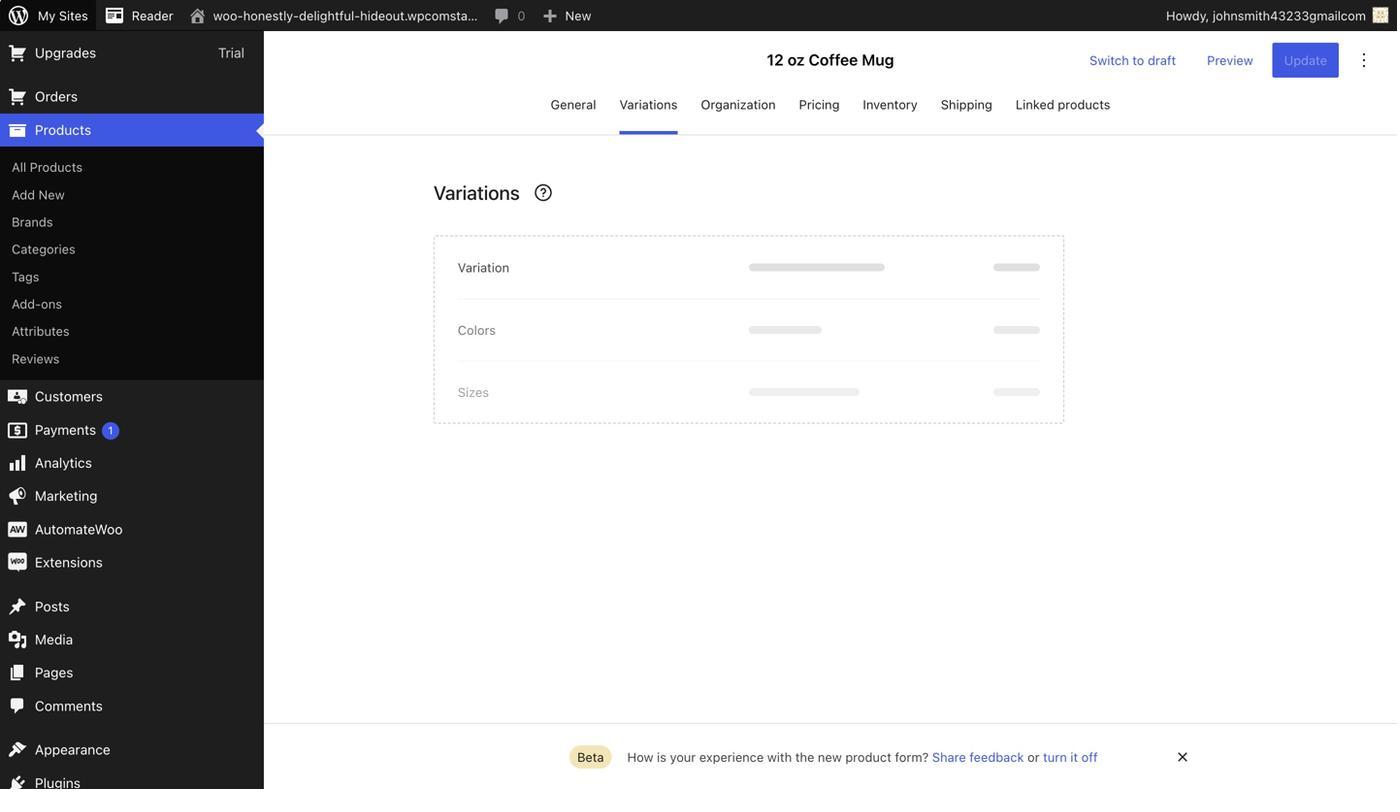 Task type: vqa. For each thing, say whether or not it's contained in the screenshot.
leftmost New
yes



Task type: describe. For each thing, give the bounding box(es) containing it.
0 horizontal spatial new
[[39, 187, 65, 202]]

organization
[[701, 97, 776, 112]]

how is your experience with the new product form? share feedback or turn it off
[[628, 750, 1099, 764]]

oz
[[788, 51, 805, 69]]

hideout.wpcomsta…
[[360, 8, 478, 23]]

products inside 'link'
[[35, 122, 91, 138]]

tab list containing general
[[264, 89, 1398, 134]]

update
[[1285, 53, 1328, 67]]

product
[[846, 750, 892, 764]]

add new
[[12, 187, 65, 202]]

add-
[[12, 297, 41, 311]]

new inside toolbar navigation
[[566, 8, 592, 23]]

your
[[670, 750, 696, 764]]

brands link
[[0, 208, 264, 236]]

extensions
[[35, 554, 103, 570]]

12
[[767, 51, 784, 69]]

variation
[[458, 260, 510, 275]]

0
[[518, 8, 526, 23]]

pages
[[35, 665, 73, 681]]

customers link
[[0, 380, 264, 413]]

new
[[818, 750, 842, 764]]

organization button
[[701, 89, 776, 134]]

orders
[[35, 89, 78, 105]]

linked products
[[1016, 97, 1111, 112]]

variations button
[[620, 89, 678, 134]]

media
[[35, 631, 73, 648]]

marketing link
[[0, 480, 264, 513]]

add
[[12, 187, 35, 202]]

all
[[12, 160, 26, 174]]

jetpack link
[[0, 3, 264, 36]]

products link
[[0, 113, 264, 147]]

preview
[[1208, 53, 1254, 67]]

1 vertical spatial products
[[30, 160, 83, 174]]

variations inside block: product section document
[[434, 181, 520, 204]]

shipping
[[941, 97, 993, 112]]

reviews link
[[0, 345, 264, 372]]

comments link
[[0, 690, 264, 723]]

jetpack
[[35, 11, 85, 27]]

tags link
[[0, 263, 264, 290]]

12 oz coffee mug
[[767, 51, 895, 69]]

comments
[[35, 698, 103, 714]]

pricing
[[800, 97, 840, 112]]

block: product section document
[[434, 181, 1065, 470]]

all products
[[12, 160, 83, 174]]

inventory
[[863, 97, 918, 112]]

automatewoo
[[35, 521, 123, 537]]

off
[[1082, 750, 1099, 764]]

add-ons
[[12, 297, 62, 311]]

products
[[1059, 97, 1111, 112]]

feedback
[[970, 750, 1025, 764]]

product editor top bar. region
[[264, 31, 1398, 134]]

new link
[[534, 0, 599, 31]]

honestly-
[[243, 8, 299, 23]]

howdy, johnsmith43233gmailcom
[[1167, 8, 1367, 23]]

general button
[[551, 89, 597, 134]]

turn it off button
[[1044, 750, 1099, 764]]

general
[[551, 97, 597, 112]]

toolbar navigation
[[0, 0, 1398, 35]]

posts
[[35, 598, 70, 614]]

appearance
[[35, 742, 110, 758]]

orders link
[[0, 80, 264, 113]]

linked products button
[[1016, 89, 1111, 134]]



Task type: locate. For each thing, give the bounding box(es) containing it.
switch
[[1090, 53, 1130, 67]]

pricing button
[[800, 89, 840, 134]]

coffee
[[809, 51, 858, 69]]

variations inside tab list
[[620, 97, 678, 112]]

my
[[38, 8, 56, 23]]

attributes link
[[0, 318, 264, 345]]

delightful-
[[299, 8, 360, 23]]

0 vertical spatial products
[[35, 122, 91, 138]]

update button
[[1273, 43, 1340, 78]]

switch to draft button
[[1079, 43, 1188, 78]]

how
[[628, 750, 654, 764]]

linked
[[1016, 97, 1055, 112]]

categories link
[[0, 236, 264, 263]]

0 horizontal spatial variations
[[434, 181, 520, 204]]

woo-honestly-delightful-hideout.wpcomsta… link
[[181, 0, 486, 31]]

howdy,
[[1167, 8, 1210, 23]]

categories
[[12, 242, 76, 256]]

add-ons link
[[0, 290, 264, 318]]

woo-honestly-delightful-hideout.wpcomsta…
[[213, 8, 478, 23]]

media link
[[0, 623, 264, 656]]

new down all products
[[39, 187, 65, 202]]

list item
[[434, 0, 1065, 18]]

1 horizontal spatial new
[[566, 8, 592, 23]]

reader
[[132, 8, 173, 23]]

payments 1
[[35, 422, 113, 438]]

attributes
[[12, 324, 70, 339]]

products down orders
[[35, 122, 91, 138]]

1
[[108, 424, 113, 437]]

share feedback button
[[933, 750, 1025, 764]]

automatewoo link
[[0, 513, 264, 546]]

new right 0 at the left
[[566, 8, 592, 23]]

tab list
[[264, 89, 1398, 134]]

list box
[[434, 0, 1065, 87]]

trial
[[218, 45, 245, 61]]

the
[[796, 750, 815, 764]]

with
[[768, 750, 792, 764]]

or
[[1028, 750, 1040, 764]]

options image
[[1353, 49, 1377, 72]]

variations right general
[[620, 97, 678, 112]]

reviews
[[12, 351, 60, 366]]

view helper text image
[[532, 181, 555, 204]]

sizes
[[458, 385, 489, 399]]

mug
[[862, 51, 895, 69]]

beta
[[578, 750, 604, 765]]

is
[[657, 750, 667, 764]]

switch to draft
[[1090, 53, 1177, 67]]

hide this message image
[[1172, 746, 1195, 769]]

my sites
[[38, 8, 88, 23]]

draft
[[1148, 53, 1177, 67]]

tags
[[12, 269, 39, 284]]

customers
[[35, 388, 103, 404]]

brands
[[12, 215, 53, 229]]

pages link
[[0, 656, 264, 690]]

my sites link
[[0, 0, 96, 31]]

share
[[933, 750, 967, 764]]

1 vertical spatial new
[[39, 187, 65, 202]]

posts link
[[0, 590, 264, 623]]

marketing
[[35, 488, 98, 504]]

1 horizontal spatial variations
[[620, 97, 678, 112]]

johnsmith43233gmailcom
[[1214, 8, 1367, 23]]

sites
[[59, 8, 88, 23]]

0 vertical spatial new
[[566, 8, 592, 23]]

products up add new
[[30, 160, 83, 174]]

payments
[[35, 422, 96, 438]]

colors
[[458, 323, 496, 337]]

turn
[[1044, 750, 1068, 764]]

woo-
[[213, 8, 243, 23]]

1 vertical spatial variations
[[434, 181, 520, 204]]

analytics
[[35, 455, 92, 471]]

extensions link
[[0, 546, 264, 579]]

products
[[35, 122, 91, 138], [30, 160, 83, 174]]

experience
[[700, 750, 764, 764]]

inventory button
[[863, 89, 918, 134]]

0 vertical spatial variations
[[620, 97, 678, 112]]

ons
[[41, 297, 62, 311]]

upgrades
[[35, 45, 96, 61]]

analytics link
[[0, 447, 264, 480]]

appearance link
[[0, 734, 264, 767]]

add new link
[[0, 181, 264, 208]]

variations
[[620, 97, 678, 112], [434, 181, 520, 204]]

variations left view helper text image
[[434, 181, 520, 204]]

to
[[1133, 53, 1145, 67]]

it
[[1071, 750, 1079, 764]]

shipping button
[[941, 89, 993, 134]]

0 link
[[486, 0, 534, 31]]

all products link
[[0, 153, 264, 181]]



